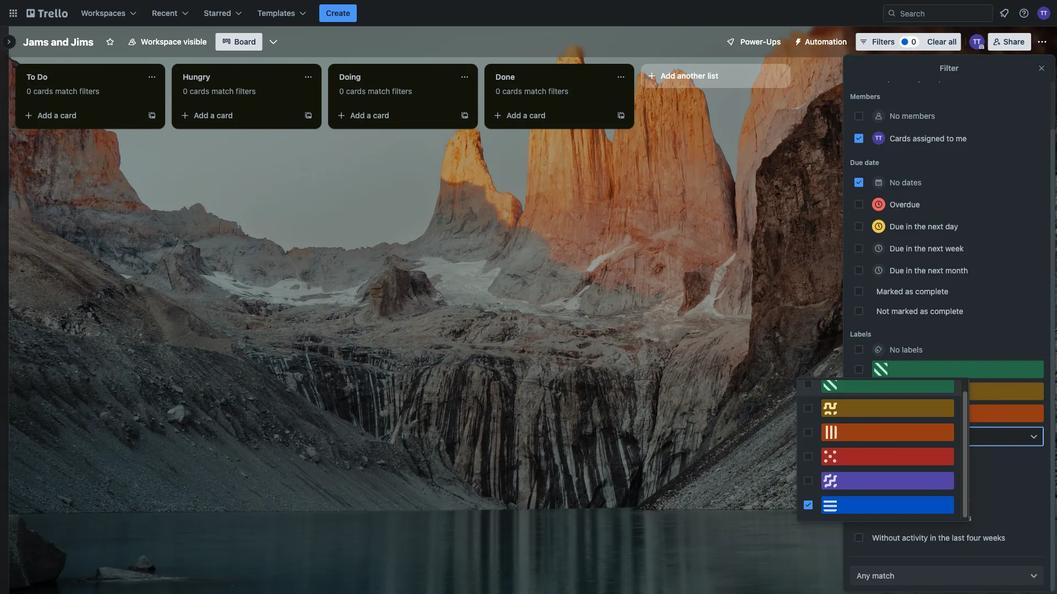 Task type: locate. For each thing, give the bounding box(es) containing it.
add for to do
[[37, 111, 52, 120]]

2 card from the left
[[217, 111, 233, 120]]

a down doing text field
[[367, 111, 371, 120]]

active up without
[[872, 513, 894, 522]]

due down due in the next day
[[890, 244, 904, 253]]

0 vertical spatial next
[[928, 222, 943, 231]]

add a card button down to do text field
[[20, 107, 143, 124]]

last up active in the last two weeks
[[918, 474, 931, 483]]

in up marked as complete
[[906, 266, 912, 275]]

recent
[[152, 9, 177, 18]]

Doing text field
[[333, 68, 454, 86]]

week
[[945, 244, 964, 253], [933, 474, 951, 483]]

clear all button
[[923, 33, 961, 51]]

create from template… image for to do
[[148, 111, 156, 120]]

filters down to do text field
[[79, 87, 99, 96]]

not marked as complete
[[876, 306, 963, 315]]

3 create from template… image from the left
[[460, 111, 469, 120]]

jams
[[23, 36, 49, 48]]

members
[[902, 111, 935, 120]]

as right marked
[[905, 287, 913, 296]]

as right "marked"
[[920, 306, 928, 315]]

no up cards
[[890, 111, 900, 120]]

last
[[918, 474, 931, 483], [918, 494, 931, 503], [918, 513, 931, 522], [952, 533, 965, 542]]

the up due in the next week
[[914, 222, 926, 231]]

3 active from the top
[[872, 513, 894, 522]]

cards,
[[872, 75, 890, 83]]

1 filters from the left
[[79, 87, 99, 96]]

recent button
[[145, 4, 195, 22]]

color: yellow, title: none element
[[872, 383, 1044, 400]]

match down to do text field
[[55, 87, 77, 96]]

in down color: purple, title: none image
[[896, 494, 902, 503]]

filters down doing text field
[[392, 87, 412, 96]]

0 cards match filters down to do text field
[[26, 87, 99, 96]]

due in the next week
[[890, 244, 964, 253]]

2 0 cards match filters from the left
[[183, 87, 256, 96]]

cards down done
[[502, 87, 522, 96]]

1 vertical spatial active
[[872, 494, 894, 503]]

create
[[326, 9, 350, 18]]

as
[[905, 287, 913, 296], [920, 306, 928, 315]]

due left date
[[850, 159, 863, 166]]

3 add a card from the left
[[350, 111, 389, 120]]

a for done
[[523, 111, 527, 120]]

add a card button
[[20, 107, 143, 124], [176, 107, 300, 124], [333, 107, 456, 124], [489, 107, 612, 124]]

4 filters from the left
[[548, 87, 569, 96]]

power-
[[740, 37, 766, 46]]

and left "jims"
[[51, 36, 69, 48]]

due down overdue
[[890, 222, 904, 231]]

last left two
[[918, 494, 931, 503]]

the up marked as complete
[[914, 266, 926, 275]]

3 0 cards match filters from the left
[[339, 87, 412, 96]]

terry turtle (terryturtle) image
[[1037, 7, 1050, 20], [969, 34, 985, 50]]

0 cards match filters
[[26, 87, 99, 96], [183, 87, 256, 96], [339, 87, 412, 96], [496, 87, 569, 96]]

week for due in the next week
[[945, 244, 964, 253]]

not
[[876, 306, 889, 315]]

the right the 'activity' on the right of page
[[938, 533, 950, 542]]

add a card button for to do
[[20, 107, 143, 124]]

the for active in the last week
[[904, 474, 916, 483]]

1 horizontal spatial as
[[920, 306, 928, 315]]

a for to do
[[54, 111, 58, 120]]

marked as complete
[[876, 287, 948, 296]]

selected
[[903, 432, 934, 441]]

0 down to
[[26, 87, 31, 96]]

add a card down doing
[[350, 111, 389, 120]]

filters for doing
[[392, 87, 412, 96]]

1 create from template… image from the left
[[148, 111, 156, 120]]

marked
[[891, 306, 918, 315]]

search image
[[887, 9, 896, 18]]

active down color: purple, title: none image
[[872, 494, 894, 503]]

1 vertical spatial next
[[928, 244, 943, 253]]

add a card for hungry
[[194, 111, 233, 120]]

1 vertical spatial and
[[942, 75, 953, 83]]

0 cards match filters down hungry text field
[[183, 87, 256, 96]]

add a card button down hungry text field
[[176, 107, 300, 124]]

4 add a card button from the left
[[489, 107, 612, 124]]

match down doing text field
[[368, 87, 390, 96]]

another
[[677, 71, 705, 80]]

next left day
[[928, 222, 943, 231]]

no left dates
[[890, 178, 900, 187]]

0 for to do
[[26, 87, 31, 96]]

1 vertical spatial week
[[933, 474, 951, 483]]

power-ups
[[740, 37, 781, 46]]

2 vertical spatial active
[[872, 513, 894, 522]]

2 active from the top
[[872, 494, 894, 503]]

1 add a card button from the left
[[20, 107, 143, 124]]

add down do
[[37, 111, 52, 120]]

0 vertical spatial and
[[51, 36, 69, 48]]

0 cards match filters down doing text field
[[339, 87, 412, 96]]

3 card from the left
[[373, 111, 389, 120]]

complete down due in the next month
[[915, 287, 948, 296]]

the
[[914, 222, 926, 231], [914, 244, 926, 253], [914, 266, 926, 275], [904, 474, 916, 483], [904, 494, 916, 503], [904, 513, 916, 522], [938, 533, 950, 542]]

add a card
[[37, 111, 77, 120], [194, 111, 233, 120], [350, 111, 389, 120], [507, 111, 546, 120]]

due for due in the next day
[[890, 222, 904, 231]]

match down done text box
[[524, 87, 546, 96]]

1 a from the left
[[54, 111, 58, 120]]

due in the next day
[[890, 222, 958, 231]]

cards for doing
[[346, 87, 366, 96]]

add a card down hungry
[[194, 111, 233, 120]]

3 no from the top
[[890, 345, 900, 354]]

workspaces
[[81, 9, 126, 18]]

0 horizontal spatial as
[[905, 287, 913, 296]]

card for doing
[[373, 111, 389, 120]]

visible
[[183, 37, 207, 46]]

cards for hungry
[[190, 87, 209, 96]]

week up month
[[945, 244, 964, 253]]

starred
[[204, 9, 231, 18]]

2 vertical spatial weeks
[[983, 533, 1005, 542]]

doing
[[339, 72, 361, 81]]

complete down marked as complete
[[930, 306, 963, 315]]

add left another
[[661, 71, 675, 80]]

due for due date
[[850, 159, 863, 166]]

0 vertical spatial terry turtle (terryturtle) image
[[1037, 7, 1050, 20]]

create from template… image
[[148, 111, 156, 120], [304, 111, 313, 120], [460, 111, 469, 120], [617, 111, 625, 120]]

Search field
[[896, 5, 993, 21]]

add a card down done
[[507, 111, 546, 120]]

add down done
[[507, 111, 521, 120]]

card for done
[[529, 111, 546, 120]]

no
[[890, 111, 900, 120], [890, 178, 900, 187], [890, 345, 900, 354]]

4 add a card from the left
[[507, 111, 546, 120]]

four
[[933, 513, 947, 522], [967, 533, 981, 542]]

2 vertical spatial no
[[890, 345, 900, 354]]

cards down hungry
[[190, 87, 209, 96]]

add a card button down done text box
[[489, 107, 612, 124]]

0 vertical spatial as
[[905, 287, 913, 296]]

2 a from the left
[[210, 111, 215, 120]]

last down active in the last two weeks
[[918, 513, 931, 522]]

add a card for to do
[[37, 111, 77, 120]]

board link
[[216, 33, 262, 51]]

add a card button for hungry
[[176, 107, 300, 124]]

labels
[[902, 345, 923, 354]]

close popover image
[[1037, 64, 1046, 73]]

in for active in the last four weeks
[[896, 513, 902, 522]]

0 cards match filters down done text box
[[496, 87, 569, 96]]

3 a from the left
[[367, 111, 371, 120]]

cards for done
[[502, 87, 522, 96]]

0 cards match filters for done
[[496, 87, 569, 96]]

in
[[906, 222, 912, 231], [906, 244, 912, 253], [906, 266, 912, 275], [896, 474, 902, 483], [896, 494, 902, 503], [896, 513, 902, 522], [930, 533, 936, 542]]

0 vertical spatial week
[[945, 244, 964, 253]]

match for doing
[[368, 87, 390, 96]]

card down done text box
[[529, 111, 546, 120]]

no for no labels
[[890, 345, 900, 354]]

add for done
[[507, 111, 521, 120]]

1 vertical spatial complete
[[930, 306, 963, 315]]

color: red, title: none image
[[821, 448, 954, 466]]

the up active in the last two weeks
[[904, 474, 916, 483]]

card for hungry
[[217, 111, 233, 120]]

4 0 cards match filters from the left
[[496, 87, 569, 96]]

terry turtle (terryturtle) image
[[872, 131, 885, 145]]

a
[[54, 111, 58, 120], [210, 111, 215, 120], [367, 111, 371, 120], [523, 111, 527, 120]]

customize views image
[[268, 36, 279, 47]]

add a card button for doing
[[333, 107, 456, 124]]

the down active in the last week
[[904, 494, 916, 503]]

0 horizontal spatial and
[[51, 36, 69, 48]]

match
[[55, 87, 77, 96], [211, 87, 234, 96], [368, 87, 390, 96], [524, 87, 546, 96], [872, 571, 894, 580]]

0 horizontal spatial four
[[933, 513, 947, 522]]

1 horizontal spatial four
[[967, 533, 981, 542]]

cards
[[33, 87, 53, 96], [190, 87, 209, 96], [346, 87, 366, 96], [502, 87, 522, 96]]

0 horizontal spatial terry turtle (terryturtle) image
[[969, 34, 985, 50]]

this member is an admin of this board. image
[[979, 45, 984, 50]]

color: orange, title: none image
[[821, 424, 954, 442]]

card down doing text field
[[373, 111, 389, 120]]

next left month
[[928, 266, 943, 275]]

filters
[[872, 37, 895, 46]]

complete
[[915, 287, 948, 296], [930, 306, 963, 315]]

due up marked
[[890, 266, 904, 275]]

in up without
[[896, 513, 902, 522]]

done
[[496, 72, 515, 81]]

the for active in the last four weeks
[[904, 513, 916, 522]]

filters down done text box
[[548, 87, 569, 96]]

terry turtle (terryturtle) image right open information menu icon
[[1037, 7, 1050, 20]]

add for doing
[[350, 111, 365, 120]]

0 down hungry
[[183, 87, 188, 96]]

filter
[[940, 64, 959, 73]]

2 cards from the left
[[190, 87, 209, 96]]

create button
[[319, 4, 357, 22]]

2 create from template… image from the left
[[304, 111, 313, 120]]

cards down do
[[33, 87, 53, 96]]

board
[[234, 37, 256, 46]]

the down due in the next day
[[914, 244, 926, 253]]

match right any
[[872, 571, 894, 580]]

card
[[60, 111, 77, 120], [217, 111, 233, 120], [373, 111, 389, 120], [529, 111, 546, 120]]

3 cards from the left
[[346, 87, 366, 96]]

0 vertical spatial active
[[872, 474, 894, 483]]

in down overdue
[[906, 222, 912, 231]]

members,
[[891, 75, 920, 83]]

add a card button down doing text field
[[333, 107, 456, 124]]

members
[[850, 92, 880, 100]]

no left labels at the bottom right of the page
[[890, 345, 900, 354]]

2 add a card from the left
[[194, 111, 233, 120]]

card down hungry text field
[[217, 111, 233, 120]]

marked
[[876, 287, 903, 296]]

filters for to do
[[79, 87, 99, 96]]

automation button
[[790, 33, 854, 51]]

color: blue, title: none image
[[821, 497, 954, 514]]

in down color: red, title: none image
[[896, 474, 902, 483]]

3 next from the top
[[928, 266, 943, 275]]

4 a from the left
[[523, 111, 527, 120]]

no dates
[[890, 178, 922, 187]]

any
[[857, 571, 870, 580]]

card for to do
[[60, 111, 77, 120]]

1 vertical spatial no
[[890, 178, 900, 187]]

a for doing
[[367, 111, 371, 120]]

in down due in the next day
[[906, 244, 912, 253]]

next for week
[[928, 244, 943, 253]]

1 active from the top
[[872, 474, 894, 483]]

all
[[948, 37, 957, 46]]

0
[[911, 37, 916, 46], [26, 87, 31, 96], [183, 87, 188, 96], [339, 87, 344, 96], [496, 87, 500, 96]]

a down done text box
[[523, 111, 527, 120]]

add a card for doing
[[350, 111, 389, 120]]

4 card from the left
[[529, 111, 546, 120]]

1 next from the top
[[928, 222, 943, 231]]

3 filters from the left
[[392, 87, 412, 96]]

add a card down do
[[37, 111, 77, 120]]

1 cards from the left
[[33, 87, 53, 96]]

terry turtle (terryturtle) image right all
[[969, 34, 985, 50]]

1 vertical spatial as
[[920, 306, 928, 315]]

2 no from the top
[[890, 178, 900, 187]]

active down color: red, title: none image
[[872, 474, 894, 483]]

filters
[[79, 87, 99, 96], [236, 87, 256, 96], [392, 87, 412, 96], [548, 87, 569, 96]]

match down hungry text field
[[211, 87, 234, 96]]

and
[[51, 36, 69, 48], [942, 75, 953, 83]]

card down to do text field
[[60, 111, 77, 120]]

0 notifications image
[[998, 7, 1011, 20]]

to
[[947, 133, 954, 142]]

add down hungry
[[194, 111, 208, 120]]

cards
[[890, 133, 911, 142]]

0 vertical spatial no
[[890, 111, 900, 120]]

active in the last week
[[872, 474, 951, 483]]

color: orange, title: none element
[[872, 405, 1044, 422]]

1 card from the left
[[60, 111, 77, 120]]

4 cards from the left
[[502, 87, 522, 96]]

week up two
[[933, 474, 951, 483]]

in for due in the next day
[[906, 222, 912, 231]]

match for to do
[[55, 87, 77, 96]]

2 filters from the left
[[236, 87, 256, 96]]

add down doing
[[350, 111, 365, 120]]

0 vertical spatial complete
[[915, 287, 948, 296]]

add
[[661, 71, 675, 80], [37, 111, 52, 120], [194, 111, 208, 120], [350, 111, 365, 120], [507, 111, 521, 120]]

add another list button
[[641, 64, 791, 88]]

Board name text field
[[18, 33, 99, 51]]

next up due in the next month
[[928, 244, 943, 253]]

0 left clear
[[911, 37, 916, 46]]

filters down hungry text field
[[236, 87, 256, 96]]

1 add a card from the left
[[37, 111, 77, 120]]

2 add a card button from the left
[[176, 107, 300, 124]]

star or unstar board image
[[106, 37, 114, 46]]

1 vertical spatial terry turtle (terryturtle) image
[[969, 34, 985, 50]]

weeks
[[948, 494, 970, 503], [949, 513, 971, 522], [983, 533, 1005, 542]]

a down hungry text field
[[210, 111, 215, 120]]

jims
[[71, 36, 94, 48]]

2 vertical spatial next
[[928, 266, 943, 275]]

2 next from the top
[[928, 244, 943, 253]]

0 down doing
[[339, 87, 344, 96]]

1 0 cards match filters from the left
[[26, 87, 99, 96]]

due in the next month
[[890, 266, 968, 275]]

1 vertical spatial weeks
[[949, 513, 971, 522]]

in for active in the last week
[[896, 474, 902, 483]]

label
[[884, 432, 901, 441]]

add a card button for done
[[489, 107, 612, 124]]

the up the 'activity' on the right of page
[[904, 513, 916, 522]]

last for two
[[918, 494, 931, 503]]

3 add a card button from the left
[[333, 107, 456, 124]]

0 vertical spatial weeks
[[948, 494, 970, 503]]

more.
[[955, 75, 971, 83]]

cards down doing
[[346, 87, 366, 96]]

weeks for active in the last two weeks
[[948, 494, 970, 503]]

0 down done
[[496, 87, 500, 96]]

workspace visible
[[141, 37, 207, 46]]

active
[[872, 474, 894, 483], [872, 494, 894, 503], [872, 513, 894, 522]]

clear all
[[927, 37, 957, 46]]

0 cards match filters for to do
[[26, 87, 99, 96]]

1 no from the top
[[890, 111, 900, 120]]

cards assigned to me
[[890, 133, 967, 142]]

and down "filter"
[[942, 75, 953, 83]]

a down to do text field
[[54, 111, 58, 120]]

4 create from template… image from the left
[[617, 111, 625, 120]]

due
[[850, 159, 863, 166], [890, 222, 904, 231], [890, 244, 904, 253], [890, 266, 904, 275]]



Task type: describe. For each thing, give the bounding box(es) containing it.
labels
[[850, 330, 871, 338]]

no for no members
[[890, 111, 900, 120]]

due for due in the next week
[[890, 244, 904, 253]]

color: green, title: none image
[[821, 375, 954, 393]]

in for due in the next month
[[906, 266, 912, 275]]

week for active in the last week
[[933, 474, 951, 483]]

color: green, title: none element
[[872, 361, 1044, 378]]

assigned
[[913, 133, 945, 142]]

color: purple, title: none image
[[821, 472, 954, 490]]

active for active in the last week
[[872, 474, 894, 483]]

search cards, members, labels, and more.
[[850, 75, 971, 83]]

and inside 'board name' text field
[[51, 36, 69, 48]]

open information menu image
[[1019, 8, 1030, 19]]

do
[[37, 72, 47, 81]]

add inside button
[[661, 71, 675, 80]]

templates button
[[251, 4, 313, 22]]

power-ups button
[[718, 33, 787, 51]]

automation
[[805, 37, 847, 46]]

create from template… image for hungry
[[304, 111, 313, 120]]

due for due in the next month
[[890, 266, 904, 275]]

primary element
[[0, 0, 1057, 26]]

add for hungry
[[194, 111, 208, 120]]

last for four
[[918, 513, 931, 522]]

share button
[[988, 33, 1031, 51]]

back to home image
[[26, 4, 68, 22]]

activity
[[850, 456, 875, 464]]

match for hungry
[[211, 87, 234, 96]]

no members
[[890, 111, 935, 120]]

color: yellow, title: none image
[[821, 400, 954, 417]]

create from template… image for done
[[617, 111, 625, 120]]

sm image
[[790, 33, 805, 48]]

the for active in the last two weeks
[[904, 494, 916, 503]]

templates
[[257, 9, 295, 18]]

add a card for done
[[507, 111, 546, 120]]

workspace visible button
[[121, 33, 213, 51]]

1 label selected
[[879, 432, 934, 441]]

weeks for active in the last four weeks
[[949, 513, 971, 522]]

filters for done
[[548, 87, 569, 96]]

match for done
[[524, 87, 546, 96]]

month
[[945, 266, 968, 275]]

next for day
[[928, 222, 943, 231]]

to do
[[26, 72, 47, 81]]

0 cards match filters for doing
[[339, 87, 412, 96]]

next for month
[[928, 266, 943, 275]]

0 for doing
[[339, 87, 344, 96]]

search
[[850, 75, 870, 83]]

last for week
[[918, 474, 931, 483]]

create from template… image for doing
[[460, 111, 469, 120]]

jams and jims
[[23, 36, 94, 48]]

cards for to do
[[33, 87, 53, 96]]

two
[[933, 494, 946, 503]]

workspace
[[141, 37, 181, 46]]

activity
[[902, 533, 928, 542]]

date
[[865, 159, 879, 166]]

show menu image
[[1037, 36, 1048, 47]]

without activity in the last four weeks
[[872, 533, 1005, 542]]

a for hungry
[[210, 111, 215, 120]]

list
[[707, 71, 718, 80]]

no labels
[[890, 345, 923, 354]]

labels,
[[922, 75, 941, 83]]

active in the last four weeks
[[872, 513, 971, 522]]

add another list
[[661, 71, 718, 80]]

1 horizontal spatial and
[[942, 75, 953, 83]]

0 for hungry
[[183, 87, 188, 96]]

0 vertical spatial four
[[933, 513, 947, 522]]

active in the last two weeks
[[872, 494, 970, 503]]

last down the active in the last four weeks on the right of page
[[952, 533, 965, 542]]

the for due in the next month
[[914, 266, 926, 275]]

Done text field
[[489, 68, 610, 86]]

To Do text field
[[20, 68, 141, 86]]

active for active in the last two weeks
[[872, 494, 894, 503]]

1 vertical spatial four
[[967, 533, 981, 542]]

in for active in the last two weeks
[[896, 494, 902, 503]]

0 for done
[[496, 87, 500, 96]]

1 horizontal spatial terry turtle (terryturtle) image
[[1037, 7, 1050, 20]]

1
[[879, 432, 882, 441]]

dates
[[902, 178, 922, 187]]

filters for hungry
[[236, 87, 256, 96]]

the for due in the next week
[[914, 244, 926, 253]]

ups
[[766, 37, 781, 46]]

due date
[[850, 159, 879, 166]]

me
[[956, 133, 967, 142]]

any match
[[857, 571, 894, 580]]

workspaces button
[[74, 4, 143, 22]]

clear
[[927, 37, 946, 46]]

the for due in the next day
[[914, 222, 926, 231]]

switch to… image
[[8, 8, 19, 19]]

to
[[26, 72, 35, 81]]

starred button
[[197, 4, 249, 22]]

no for no dates
[[890, 178, 900, 187]]

active for active in the last four weeks
[[872, 513, 894, 522]]

overdue
[[890, 200, 920, 209]]

share
[[1003, 37, 1025, 46]]

hungry
[[183, 72, 210, 81]]

in right the 'activity' on the right of page
[[930, 533, 936, 542]]

Hungry text field
[[176, 68, 297, 86]]

without
[[872, 533, 900, 542]]

in for due in the next week
[[906, 244, 912, 253]]

0 cards match filters for hungry
[[183, 87, 256, 96]]

day
[[945, 222, 958, 231]]



Task type: vqa. For each thing, say whether or not it's contained in the screenshot.
by inside the Scrum Board by Robin Warren, Founder of Cherry Wood Software From "to do" to "done", Trello's scrum board template helps your software development team use the popular agile framework to finish work faster.
no



